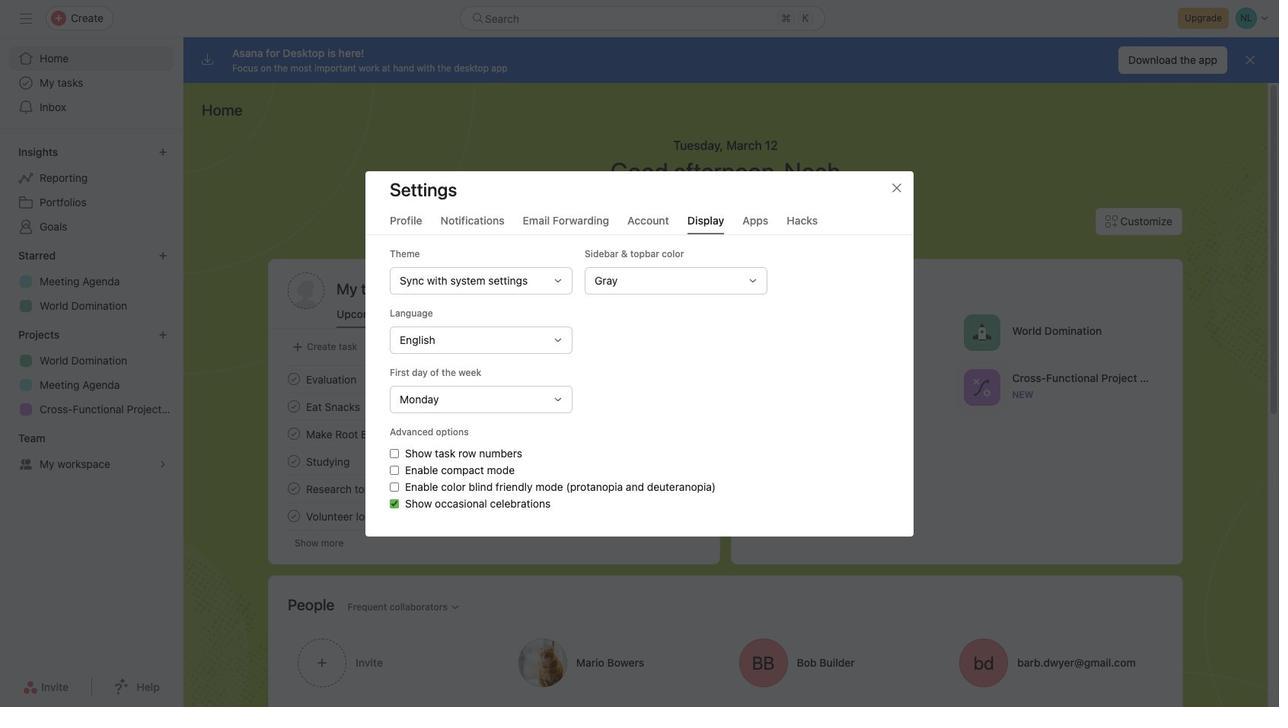 Task type: locate. For each thing, give the bounding box(es) containing it.
2 vertical spatial mark complete checkbox
[[285, 480, 303, 498]]

3 mark complete image from the top
[[285, 480, 303, 498]]

None checkbox
[[390, 449, 399, 458], [390, 466, 399, 475], [390, 499, 399, 508], [390, 449, 399, 458], [390, 466, 399, 475], [390, 499, 399, 508]]

Mark complete checkbox
[[285, 370, 303, 388], [285, 398, 303, 416], [285, 480, 303, 498]]

0 vertical spatial mark complete image
[[285, 370, 303, 388]]

1 mark complete image from the top
[[285, 370, 303, 388]]

1 mark complete image from the top
[[285, 425, 303, 443]]

2 vertical spatial mark complete checkbox
[[285, 507, 303, 526]]

insights element
[[0, 139, 183, 242]]

dismiss image
[[1245, 54, 1257, 66]]

projects element
[[0, 321, 183, 425]]

add profile photo image
[[288, 273, 324, 309]]

Mark complete checkbox
[[285, 425, 303, 443], [285, 452, 303, 471], [285, 507, 303, 526]]

mark complete image
[[285, 425, 303, 443], [285, 452, 303, 471], [285, 480, 303, 498], [285, 507, 303, 526]]

2 mark complete image from the top
[[285, 398, 303, 416]]

mark complete image for second mark complete option from the top of the page
[[285, 452, 303, 471]]

1 vertical spatial mark complete checkbox
[[285, 398, 303, 416]]

None checkbox
[[390, 483, 399, 492]]

2 mark complete checkbox from the top
[[285, 452, 303, 471]]

1 vertical spatial mark complete checkbox
[[285, 452, 303, 471]]

2 mark complete checkbox from the top
[[285, 398, 303, 416]]

2 mark complete image from the top
[[285, 452, 303, 471]]

mark complete image
[[285, 370, 303, 388], [285, 398, 303, 416]]

1 vertical spatial mark complete image
[[285, 398, 303, 416]]

close image
[[891, 182, 903, 194]]

4 mark complete image from the top
[[285, 507, 303, 526]]

0 vertical spatial mark complete checkbox
[[285, 370, 303, 388]]

1 mark complete checkbox from the top
[[285, 425, 303, 443]]

0 vertical spatial mark complete checkbox
[[285, 425, 303, 443]]



Task type: describe. For each thing, give the bounding box(es) containing it.
starred element
[[0, 242, 183, 321]]

3 mark complete checkbox from the top
[[285, 507, 303, 526]]

mark complete image for third mark complete checkbox
[[285, 480, 303, 498]]

line_and_symbols image
[[973, 378, 991, 396]]

teams element
[[0, 425, 183, 480]]

1 mark complete checkbox from the top
[[285, 370, 303, 388]]

global element
[[0, 37, 183, 129]]

mark complete image for 3rd mark complete option from the top of the page
[[285, 507, 303, 526]]

mark complete image for 1st mark complete checkbox from the top of the page
[[285, 370, 303, 388]]

mark complete image for 3rd mark complete option from the bottom of the page
[[285, 425, 303, 443]]

rocket image
[[973, 323, 991, 342]]

mark complete image for 2nd mark complete checkbox from the top of the page
[[285, 398, 303, 416]]

hide sidebar image
[[20, 12, 32, 24]]

3 mark complete checkbox from the top
[[285, 480, 303, 498]]



Task type: vqa. For each thing, say whether or not it's contained in the screenshot.
Global Element
yes



